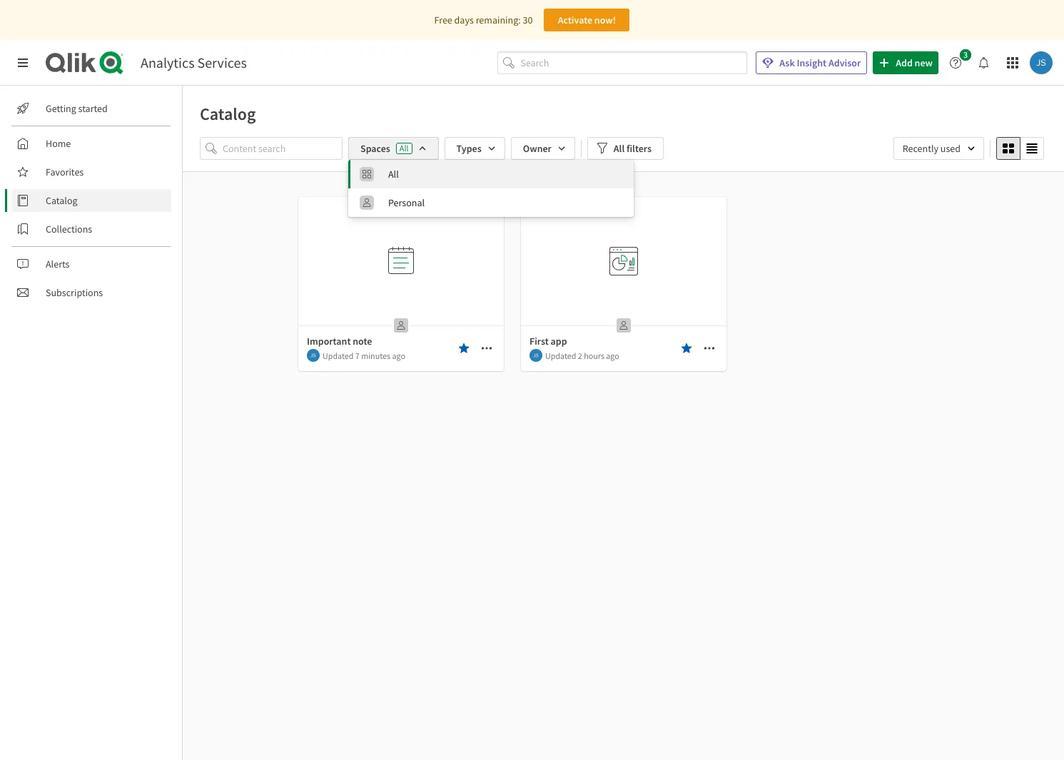 Task type: locate. For each thing, give the bounding box(es) containing it.
catalog inside navigation pane element
[[46, 194, 78, 207]]

menu inside filters region
[[349, 160, 634, 217]]

personal
[[389, 196, 425, 209]]

owner button
[[511, 137, 576, 160]]

filters
[[627, 142, 652, 155]]

favorites
[[46, 166, 84, 179]]

spaces
[[361, 142, 391, 155]]

analytics services element
[[141, 54, 247, 71]]

0 horizontal spatial jacob simon image
[[307, 349, 320, 362]]

remove from favorites image
[[459, 343, 470, 354], [681, 343, 693, 354]]

switch view group
[[997, 137, 1045, 160]]

1 horizontal spatial updated
[[546, 350, 577, 361]]

1 ago from the left
[[392, 350, 406, 361]]

0 horizontal spatial jacob simon element
[[307, 349, 320, 362]]

hours
[[584, 350, 605, 361]]

first
[[530, 335, 549, 348]]

1 horizontal spatial more actions image
[[704, 343, 716, 354]]

days
[[455, 14, 474, 26]]

analytics
[[141, 54, 195, 71]]

services
[[198, 54, 247, 71]]

updated down app
[[546, 350, 577, 361]]

more actions image for important note
[[481, 343, 493, 354]]

important note
[[307, 335, 372, 348]]

ago right minutes
[[392, 350, 406, 361]]

1 horizontal spatial jacob simon element
[[530, 349, 543, 362]]

0 horizontal spatial all
[[389, 168, 399, 181]]

catalog link
[[11, 189, 171, 212]]

favorites link
[[11, 161, 171, 184]]

jacob simon image down important
[[307, 349, 320, 362]]

started
[[78, 102, 108, 115]]

updated 2 hours ago
[[546, 350, 620, 361]]

2 ago from the left
[[607, 350, 620, 361]]

jacob simon element down first
[[530, 349, 543, 362]]

personal element up minutes
[[390, 314, 413, 337]]

add new
[[897, 56, 934, 69]]

all up personal
[[389, 168, 399, 181]]

remaining:
[[476, 14, 521, 26]]

menu containing all
[[349, 160, 634, 217]]

0 horizontal spatial catalog
[[46, 194, 78, 207]]

advisor
[[829, 56, 862, 69]]

menu
[[349, 160, 634, 217]]

all inside dropdown button
[[614, 142, 625, 155]]

jacob simon image for first app
[[530, 349, 543, 362]]

1 horizontal spatial jacob simon image
[[530, 349, 543, 362]]

jacob simon image down first
[[530, 349, 543, 362]]

catalog down favorites
[[46, 194, 78, 207]]

2 jacob simon element from the left
[[530, 349, 543, 362]]

ago
[[392, 350, 406, 361], [607, 350, 620, 361]]

0 vertical spatial catalog
[[200, 103, 256, 125]]

updated down important note
[[323, 350, 354, 361]]

note
[[353, 335, 372, 348]]

collections link
[[11, 218, 171, 241]]

2 horizontal spatial all
[[614, 142, 625, 155]]

1 jacob simon element from the left
[[307, 349, 320, 362]]

1 jacob simon image from the left
[[307, 349, 320, 362]]

0 horizontal spatial ago
[[392, 350, 406, 361]]

add new button
[[874, 51, 939, 74]]

personal element
[[389, 196, 626, 209], [390, 314, 413, 337], [613, 314, 636, 337]]

personal element inside personal link
[[389, 196, 626, 209]]

remove from favorites image for app
[[681, 343, 693, 354]]

2 more actions image from the left
[[704, 343, 716, 354]]

jacob simon element down important
[[307, 349, 320, 362]]

more actions image for first app
[[704, 343, 716, 354]]

now!
[[595, 14, 617, 26]]

0 horizontal spatial remove from favorites image
[[459, 343, 470, 354]]

all left filters
[[614, 142, 625, 155]]

2 remove from favorites image from the left
[[681, 343, 693, 354]]

alerts
[[46, 258, 70, 271]]

1 horizontal spatial ago
[[607, 350, 620, 361]]

more actions image
[[481, 343, 493, 354], [704, 343, 716, 354]]

subscriptions
[[46, 286, 103, 299]]

types button
[[445, 137, 505, 160]]

1 more actions image from the left
[[481, 343, 493, 354]]

activate now!
[[558, 14, 617, 26]]

1 horizontal spatial remove from favorites image
[[681, 343, 693, 354]]

updated 7 minutes ago
[[323, 350, 406, 361]]

1 vertical spatial catalog
[[46, 194, 78, 207]]

personal element up updated 2 hours ago
[[613, 314, 636, 337]]

personal link
[[349, 189, 634, 217]]

1 remove from favorites image from the left
[[459, 343, 470, 354]]

ask insight advisor
[[780, 56, 862, 69]]

ask
[[780, 56, 795, 69]]

0 horizontal spatial more actions image
[[481, 343, 493, 354]]

all element
[[389, 168, 626, 181]]

1 updated from the left
[[323, 350, 354, 361]]

all right spaces
[[400, 143, 409, 154]]

0 horizontal spatial updated
[[323, 350, 354, 361]]

2 jacob simon image from the left
[[530, 349, 543, 362]]

catalog down services
[[200, 103, 256, 125]]

jacob simon element
[[307, 349, 320, 362], [530, 349, 543, 362]]

ago right hours
[[607, 350, 620, 361]]

catalog
[[200, 103, 256, 125], [46, 194, 78, 207]]

personal element down all element
[[389, 196, 626, 209]]

personal element for first app
[[613, 314, 636, 337]]

searchbar element
[[498, 51, 748, 75]]

3
[[964, 49, 969, 60]]

ask insight advisor button
[[757, 51, 868, 74]]

personal element containing personal
[[389, 196, 626, 209]]

jacob simon image
[[307, 349, 320, 362], [530, 349, 543, 362]]

updated
[[323, 350, 354, 361], [546, 350, 577, 361]]

2 updated from the left
[[546, 350, 577, 361]]

all link
[[349, 160, 634, 189]]

all
[[614, 142, 625, 155], [400, 143, 409, 154], [389, 168, 399, 181]]



Task type: describe. For each thing, give the bounding box(es) containing it.
insight
[[797, 56, 827, 69]]

activate
[[558, 14, 593, 26]]

updated for app
[[546, 350, 577, 361]]

personal element for important note
[[390, 314, 413, 337]]

collections
[[46, 223, 92, 236]]

getting started link
[[11, 97, 171, 120]]

all filters button
[[588, 137, 664, 160]]

important
[[307, 335, 351, 348]]

add
[[897, 56, 913, 69]]

minutes
[[362, 350, 391, 361]]

activate now! link
[[545, 9, 630, 31]]

filters region
[[183, 134, 1065, 217]]

free days remaining: 30
[[435, 14, 533, 26]]

all for all filters
[[614, 142, 625, 155]]

remove from favorites image for note
[[459, 343, 470, 354]]

subscriptions link
[[11, 281, 171, 304]]

home link
[[11, 132, 171, 155]]

all filters
[[614, 142, 652, 155]]

updated for note
[[323, 350, 354, 361]]

analytics services
[[141, 54, 247, 71]]

30
[[523, 14, 533, 26]]

recently
[[903, 142, 939, 155]]

1 horizontal spatial catalog
[[200, 103, 256, 125]]

2
[[578, 350, 583, 361]]

navigation pane element
[[0, 91, 182, 310]]

jacob simon element for important
[[307, 349, 320, 362]]

home
[[46, 137, 71, 150]]

7
[[356, 350, 360, 361]]

app
[[551, 335, 568, 348]]

Recently used field
[[894, 137, 985, 160]]

1 horizontal spatial all
[[400, 143, 409, 154]]

free
[[435, 14, 453, 26]]

all for all element
[[389, 168, 399, 181]]

jacob simon element for first
[[530, 349, 543, 362]]

first app
[[530, 335, 568, 348]]

used
[[941, 142, 961, 155]]

ago for important note
[[392, 350, 406, 361]]

3 button
[[945, 49, 976, 74]]

ago for first app
[[607, 350, 620, 361]]

getting started
[[46, 102, 108, 115]]

types
[[457, 142, 482, 155]]

Search text field
[[521, 51, 748, 75]]

jacob simon image
[[1031, 51, 1054, 74]]

Content search text field
[[223, 137, 343, 160]]

alerts link
[[11, 253, 171, 276]]

jacob simon image for important note
[[307, 349, 320, 362]]

new
[[915, 56, 934, 69]]

recently used
[[903, 142, 961, 155]]

getting
[[46, 102, 76, 115]]

close sidebar menu image
[[17, 57, 29, 69]]

owner
[[523, 142, 552, 155]]



Task type: vqa. For each thing, say whether or not it's contained in the screenshot.
basis.
no



